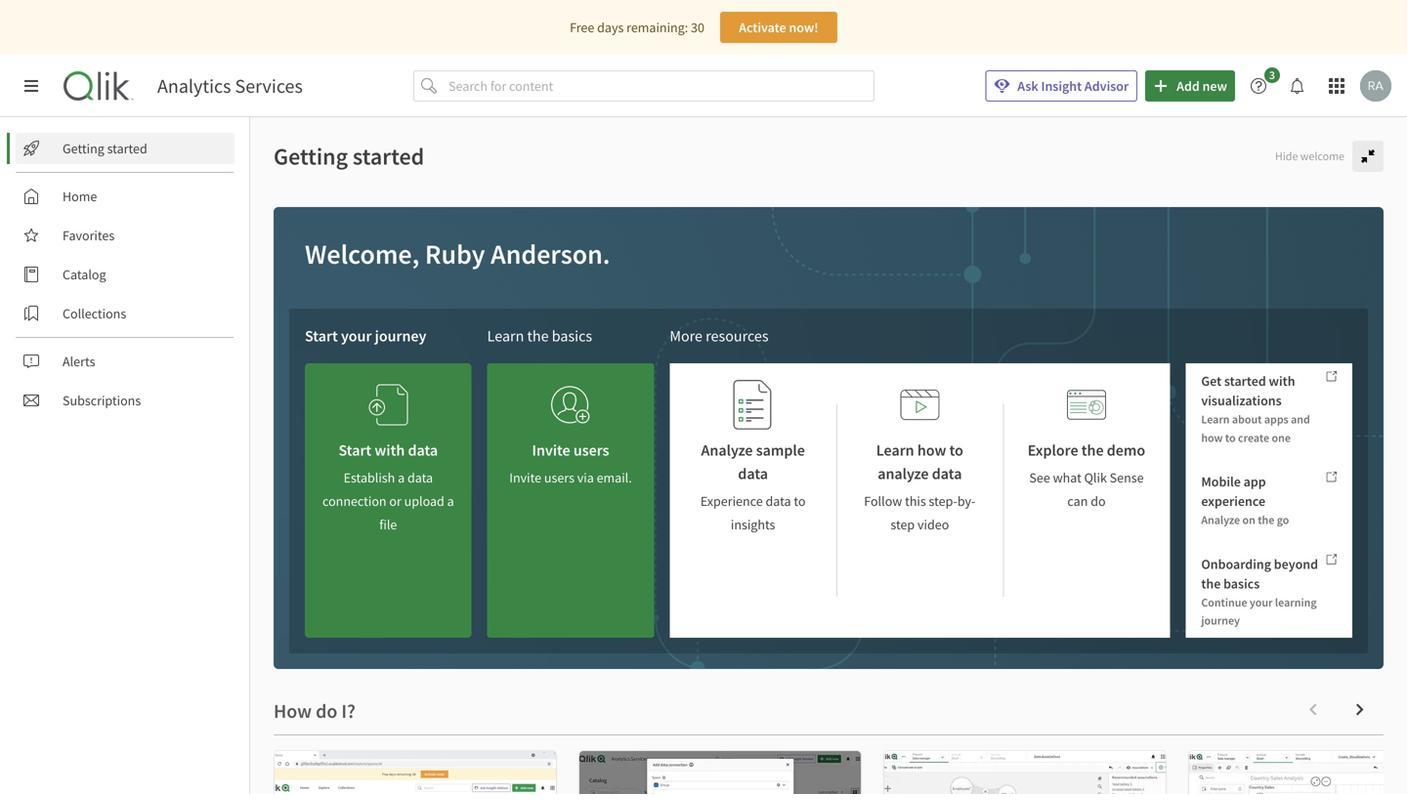 Task type: describe. For each thing, give the bounding box(es) containing it.
start for your
[[305, 326, 338, 346]]

the inside explore the demo see what qlik sense can do
[[1082, 441, 1104, 460]]

get
[[1202, 372, 1222, 390]]

analytics services element
[[157, 74, 303, 98]]

resources
[[706, 326, 769, 346]]

apps
[[1265, 412, 1289, 427]]

basics inside "onboarding beyond the basics continue your learning journey"
[[1224, 575, 1260, 593]]

qlik
[[1085, 469, 1107, 487]]

welcome
[[1301, 148, 1345, 164]]

what
[[1053, 469, 1082, 487]]

mobile app experience analyze on the go
[[1202, 473, 1290, 528]]

analytics services
[[157, 74, 303, 98]]

learn how to analyze data image
[[901, 379, 940, 431]]

mobile
[[1202, 473, 1241, 491]]

add new button
[[1146, 70, 1236, 102]]

subscriptions
[[63, 392, 141, 410]]

explore the demo see what qlik sense can do
[[1028, 441, 1146, 510]]

1 vertical spatial invite
[[510, 469, 542, 487]]

video
[[918, 516, 949, 534]]

connection
[[323, 493, 387, 510]]

catalog link
[[16, 259, 235, 290]]

data inside learn how to analyze data follow this step-by- step video
[[932, 464, 962, 484]]

step
[[891, 516, 915, 534]]

the inside mobile app experience analyze on the go
[[1258, 513, 1275, 528]]

started inside navigation pane element
[[107, 140, 147, 157]]

getting started inside navigation pane element
[[63, 140, 147, 157]]

home link
[[16, 181, 235, 212]]

create
[[1239, 430, 1270, 446]]

1 horizontal spatial a
[[447, 493, 454, 510]]

on
[[1243, 513, 1256, 528]]

app
[[1244, 473, 1267, 491]]

email.
[[597, 469, 632, 487]]

your inside "onboarding beyond the basics continue your learning journey"
[[1250, 595, 1273, 610]]

hide
[[1276, 148, 1299, 164]]

analytics
[[157, 74, 231, 98]]

step-
[[929, 493, 958, 510]]

start your journey
[[305, 326, 427, 346]]

go
[[1277, 513, 1290, 528]]

getting started inside welcome, ruby anderson. main content
[[274, 142, 424, 171]]

explore the demo image
[[1067, 379, 1107, 431]]

by-
[[958, 493, 976, 510]]

more
[[670, 326, 703, 346]]

one
[[1272, 430, 1291, 446]]

follow
[[864, 493, 903, 510]]

learning
[[1276, 595, 1317, 610]]

with inside 'get started with visualizations learn about apps and how to create one'
[[1269, 372, 1296, 390]]

free days remaining: 30
[[570, 19, 705, 36]]

ask
[[1018, 77, 1039, 95]]

analyze sample data image
[[734, 379, 773, 431]]

learn how to analyze data follow this step-by- step video
[[864, 441, 976, 534]]

activate now!
[[739, 19, 819, 36]]

0 vertical spatial basics
[[552, 326, 592, 346]]

ruby
[[425, 237, 485, 271]]

activate now! link
[[720, 12, 838, 43]]

services
[[235, 74, 303, 98]]

and
[[1291, 412, 1311, 427]]

getting started link
[[16, 133, 235, 164]]

now!
[[789, 19, 819, 36]]

analyze sample data experience data to insights
[[701, 441, 806, 534]]

ask insight advisor button
[[986, 70, 1138, 102]]

learn for learn how to analyze data follow this step-by- step video
[[877, 441, 915, 460]]

new
[[1203, 77, 1228, 95]]

activate
[[739, 19, 787, 36]]

subscriptions link
[[16, 385, 235, 416]]

catalog
[[63, 266, 106, 283]]

visualizations
[[1202, 392, 1282, 410]]

sample
[[756, 441, 805, 460]]

0 vertical spatial invite
[[532, 441, 571, 460]]

do
[[1091, 493, 1106, 510]]

add
[[1177, 77, 1200, 95]]

the down anderson.
[[527, 326, 549, 346]]

journey inside "onboarding beyond the basics continue your learning journey"
[[1202, 614, 1240, 629]]

insights
[[731, 516, 776, 534]]

start with data establish a data connection or upload a file
[[323, 441, 454, 534]]

anderson.
[[491, 237, 610, 271]]

getting inside navigation pane element
[[63, 140, 104, 157]]

via
[[577, 469, 594, 487]]

continue
[[1202, 595, 1248, 610]]

get started with visualizations learn about apps and how to create one
[[1202, 372, 1311, 446]]

hide welcome image
[[1361, 149, 1376, 164]]

file
[[380, 516, 397, 534]]

hide welcome
[[1276, 148, 1345, 164]]

explore
[[1028, 441, 1079, 460]]



Task type: vqa. For each thing, say whether or not it's contained in the screenshot.
"tab list"
no



Task type: locate. For each thing, give the bounding box(es) containing it.
basics up invite users image
[[552, 326, 592, 346]]

how left create
[[1202, 430, 1223, 446]]

invite users image
[[551, 379, 590, 431]]

to inside learn how to analyze data follow this step-by- step video
[[950, 441, 964, 460]]

favorites
[[63, 227, 115, 244]]

beyond
[[1275, 556, 1319, 573]]

users left via in the left of the page
[[544, 469, 575, 487]]

start with data image
[[369, 379, 408, 431]]

invite down invite users image
[[532, 441, 571, 460]]

1 horizontal spatial your
[[1250, 595, 1273, 610]]

learn left about
[[1202, 412, 1230, 427]]

started
[[107, 140, 147, 157], [353, 142, 424, 171], [1225, 372, 1267, 390]]

2 horizontal spatial started
[[1225, 372, 1267, 390]]

0 vertical spatial learn
[[487, 326, 524, 346]]

with up apps
[[1269, 372, 1296, 390]]

getting started
[[63, 140, 147, 157], [274, 142, 424, 171]]

to down 'sample'
[[794, 493, 806, 510]]

1 horizontal spatial analyze
[[1202, 513, 1241, 528]]

1 horizontal spatial basics
[[1224, 575, 1260, 593]]

the
[[527, 326, 549, 346], [1082, 441, 1104, 460], [1258, 513, 1275, 528], [1202, 575, 1221, 593]]

the up continue
[[1202, 575, 1221, 593]]

welcome, ruby anderson. main content
[[250, 117, 1408, 795]]

welcome,
[[305, 237, 420, 271]]

Search for content text field
[[445, 70, 875, 102]]

0 vertical spatial your
[[341, 326, 372, 346]]

start
[[305, 326, 338, 346], [339, 441, 372, 460]]

welcome, ruby anderson.
[[305, 237, 610, 271]]

start down welcome,
[[305, 326, 338, 346]]

0 vertical spatial users
[[574, 441, 610, 460]]

1 vertical spatial start
[[339, 441, 372, 460]]

1 horizontal spatial to
[[950, 441, 964, 460]]

users up via in the left of the page
[[574, 441, 610, 460]]

advisor
[[1085, 77, 1129, 95]]

to up by-
[[950, 441, 964, 460]]

basics
[[552, 326, 592, 346], [1224, 575, 1260, 593]]

experience
[[701, 493, 763, 510]]

1 vertical spatial journey
[[1202, 614, 1240, 629]]

1 horizontal spatial journey
[[1202, 614, 1240, 629]]

free
[[570, 19, 595, 36]]

2 horizontal spatial to
[[1226, 430, 1236, 446]]

journey
[[375, 326, 427, 346], [1202, 614, 1240, 629]]

can
[[1068, 493, 1088, 510]]

0 horizontal spatial analyze
[[701, 441, 753, 460]]

learn up analyze
[[877, 441, 915, 460]]

0 horizontal spatial basics
[[552, 326, 592, 346]]

0 horizontal spatial journey
[[375, 326, 427, 346]]

learn inside 'get started with visualizations learn about apps and how to create one'
[[1202, 412, 1230, 427]]

remaining:
[[627, 19, 688, 36]]

0 vertical spatial start
[[305, 326, 338, 346]]

users
[[574, 441, 610, 460], [544, 469, 575, 487]]

journey down continue
[[1202, 614, 1240, 629]]

1 horizontal spatial how
[[1202, 430, 1223, 446]]

onboarding beyond the basics continue your learning journey
[[1202, 556, 1319, 629]]

0 horizontal spatial learn
[[487, 326, 524, 346]]

0 horizontal spatial a
[[398, 469, 405, 487]]

getting down services
[[274, 142, 348, 171]]

navigation pane element
[[0, 125, 249, 424]]

close sidebar menu image
[[23, 78, 39, 94]]

ruby anderson image
[[1361, 70, 1392, 102]]

favorites link
[[16, 220, 235, 251]]

to
[[1226, 430, 1236, 446], [950, 441, 964, 460], [794, 493, 806, 510]]

this
[[905, 493, 926, 510]]

to inside 'get started with visualizations learn about apps and how to create one'
[[1226, 430, 1236, 446]]

onboarding
[[1202, 556, 1272, 573]]

your
[[341, 326, 372, 346], [1250, 595, 1273, 610]]

start up establish
[[339, 441, 372, 460]]

getting inside welcome, ruby anderson. main content
[[274, 142, 348, 171]]

journey up start with data image
[[375, 326, 427, 346]]

the up qlik
[[1082, 441, 1104, 460]]

start for with
[[339, 441, 372, 460]]

sense
[[1110, 469, 1144, 487]]

0 horizontal spatial start
[[305, 326, 338, 346]]

the left go
[[1258, 513, 1275, 528]]

1 horizontal spatial learn
[[877, 441, 915, 460]]

days
[[597, 19, 624, 36]]

with up establish
[[375, 441, 405, 460]]

experience
[[1202, 493, 1266, 510]]

to left create
[[1226, 430, 1236, 446]]

your up start with data image
[[341, 326, 372, 346]]

learn
[[487, 326, 524, 346], [1202, 412, 1230, 427], [877, 441, 915, 460]]

getting
[[63, 140, 104, 157], [274, 142, 348, 171]]

demo
[[1107, 441, 1146, 460]]

1 horizontal spatial started
[[353, 142, 424, 171]]

see
[[1030, 469, 1051, 487]]

learn inside learn how to analyze data follow this step-by- step video
[[877, 441, 915, 460]]

0 horizontal spatial to
[[794, 493, 806, 510]]

analyze inside analyze sample data experience data to insights
[[701, 441, 753, 460]]

basics down onboarding
[[1224, 575, 1260, 593]]

0 horizontal spatial started
[[107, 140, 147, 157]]

learn for learn the basics
[[487, 326, 524, 346]]

1 horizontal spatial getting
[[274, 142, 348, 171]]

0 horizontal spatial getting started
[[63, 140, 147, 157]]

with inside start with data establish a data connection or upload a file
[[375, 441, 405, 460]]

invite
[[532, 441, 571, 460], [510, 469, 542, 487]]

learn the basics
[[487, 326, 592, 346]]

insight
[[1042, 77, 1082, 95]]

collections link
[[16, 298, 235, 329]]

2 vertical spatial learn
[[877, 441, 915, 460]]

a up or
[[398, 469, 405, 487]]

1 vertical spatial users
[[544, 469, 575, 487]]

how inside 'get started with visualizations learn about apps and how to create one'
[[1202, 430, 1223, 446]]

your left learning
[[1250, 595, 1273, 610]]

analyze up experience
[[701, 441, 753, 460]]

getting up home at the top left
[[63, 140, 104, 157]]

more resources
[[670, 326, 769, 346]]

learn down anderson.
[[487, 326, 524, 346]]

0 horizontal spatial your
[[341, 326, 372, 346]]

0 vertical spatial a
[[398, 469, 405, 487]]

1 vertical spatial basics
[[1224, 575, 1260, 593]]

home
[[63, 188, 97, 205]]

analyze inside mobile app experience analyze on the go
[[1202, 513, 1241, 528]]

1 vertical spatial learn
[[1202, 412, 1230, 427]]

1 horizontal spatial with
[[1269, 372, 1296, 390]]

ask insight advisor
[[1018, 77, 1129, 95]]

how inside learn how to analyze data follow this step-by- step video
[[918, 441, 947, 460]]

1 vertical spatial a
[[447, 493, 454, 510]]

alerts
[[63, 353, 95, 370]]

the inside "onboarding beyond the basics continue your learning journey"
[[1202, 575, 1221, 593]]

30
[[691, 19, 705, 36]]

invite left via in the left of the page
[[510, 469, 542, 487]]

1 vertical spatial your
[[1250, 595, 1273, 610]]

upload
[[404, 493, 445, 510]]

3 button
[[1243, 67, 1286, 102]]

1 horizontal spatial getting started
[[274, 142, 424, 171]]

start inside start with data establish a data connection or upload a file
[[339, 441, 372, 460]]

analyze down experience
[[1202, 513, 1241, 528]]

0 horizontal spatial getting
[[63, 140, 104, 157]]

with
[[1269, 372, 1296, 390], [375, 441, 405, 460]]

1 vertical spatial analyze
[[1202, 513, 1241, 528]]

1 vertical spatial with
[[375, 441, 405, 460]]

3
[[1270, 67, 1276, 83]]

0 vertical spatial journey
[[375, 326, 427, 346]]

0 vertical spatial analyze
[[701, 441, 753, 460]]

establish
[[344, 469, 395, 487]]

analyze
[[878, 464, 929, 484]]

add new
[[1177, 77, 1228, 95]]

analyze
[[701, 441, 753, 460], [1202, 513, 1241, 528]]

or
[[389, 493, 402, 510]]

to inside analyze sample data experience data to insights
[[794, 493, 806, 510]]

about
[[1233, 412, 1262, 427]]

collections
[[63, 305, 126, 323]]

0 vertical spatial with
[[1269, 372, 1296, 390]]

0 horizontal spatial with
[[375, 441, 405, 460]]

2 horizontal spatial learn
[[1202, 412, 1230, 427]]

how
[[1202, 430, 1223, 446], [918, 441, 947, 460]]

a right upload at the bottom left of page
[[447, 493, 454, 510]]

0 horizontal spatial how
[[918, 441, 947, 460]]

started inside 'get started with visualizations learn about apps and how to create one'
[[1225, 372, 1267, 390]]

invite users invite users via email.
[[510, 441, 632, 487]]

how up analyze
[[918, 441, 947, 460]]

alerts link
[[16, 346, 235, 377]]

1 horizontal spatial start
[[339, 441, 372, 460]]



